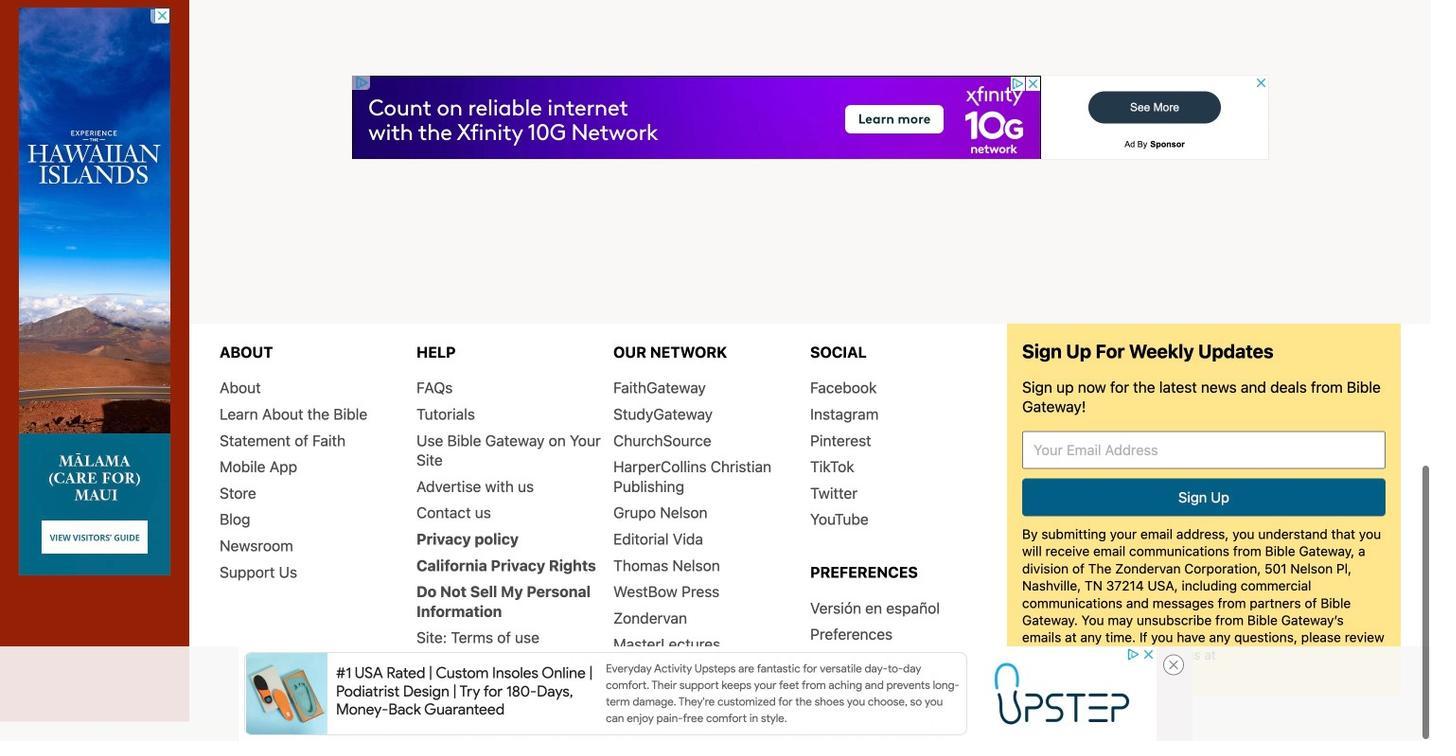 Task type: vqa. For each thing, say whether or not it's contained in the screenshot.
Advertisement element
yes



Task type: locate. For each thing, give the bounding box(es) containing it.
advertisement element
[[19, 8, 170, 576], [351, 75, 1270, 160], [239, 647, 1157, 741]]

None submit
[[1023, 479, 1386, 517]]



Task type: describe. For each thing, give the bounding box(es) containing it.
Your Email Address text field
[[1023, 431, 1386, 469]]



